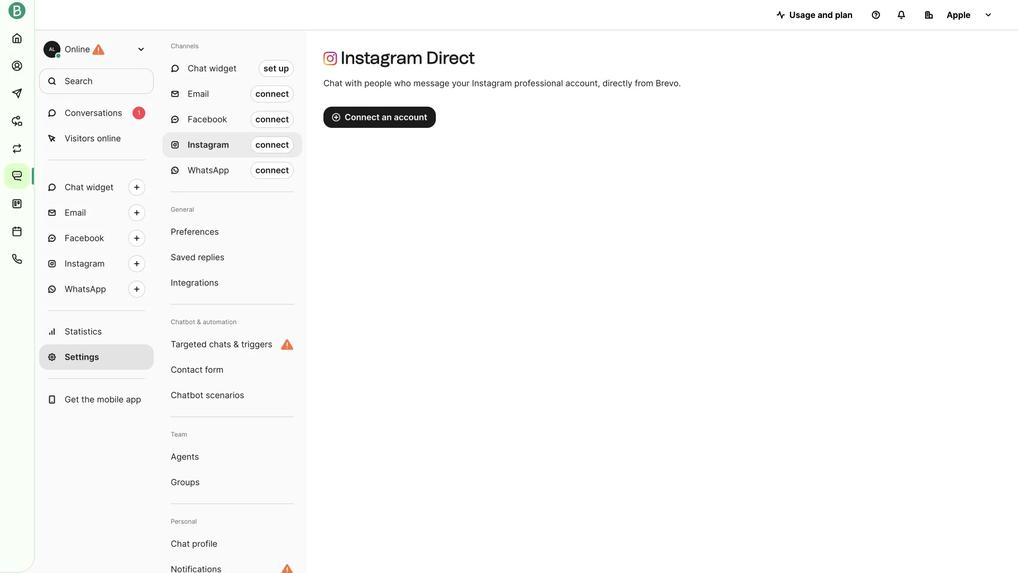 Task type: locate. For each thing, give the bounding box(es) containing it.
chat
[[188, 63, 207, 73], [324, 78, 343, 88], [65, 182, 84, 192], [171, 539, 190, 549]]

who
[[394, 78, 411, 88]]

contact
[[171, 365, 203, 375]]

groups link
[[162, 470, 302, 495]]

1 connect from the top
[[256, 89, 289, 99]]

agents
[[171, 452, 199, 462]]

1 vertical spatial widget
[[86, 182, 114, 192]]

0 vertical spatial email
[[188, 89, 209, 99]]

widget left the set
[[209, 63, 237, 73]]

chat widget up email link
[[65, 182, 114, 192]]

1 chatbot from the top
[[171, 318, 195, 326]]

contact form link
[[162, 357, 302, 383]]

widget
[[209, 63, 237, 73], [86, 182, 114, 192]]

chatbot inside chatbot scenarios link
[[171, 390, 203, 400]]

contact form
[[171, 365, 224, 375]]

0 vertical spatial chat widget
[[188, 63, 237, 73]]

directly
[[603, 78, 633, 88]]

widget up email link
[[86, 182, 114, 192]]

connect an account link
[[324, 107, 436, 128]]

profile
[[192, 539, 218, 549]]

1 vertical spatial chat widget
[[65, 182, 114, 192]]

the
[[81, 394, 95, 405]]

1 vertical spatial facebook
[[65, 233, 104, 243]]

1 vertical spatial email
[[65, 207, 86, 218]]

chat widget down channels
[[188, 63, 237, 73]]

groups
[[171, 477, 200, 487]]

0 horizontal spatial &
[[197, 318, 201, 326]]

0 vertical spatial chatbot
[[171, 318, 195, 326]]

email down channels
[[188, 89, 209, 99]]

account
[[394, 112, 428, 122]]

online
[[97, 133, 121, 144]]

chatbot scenarios link
[[162, 383, 302, 408]]

email
[[188, 89, 209, 99], [65, 207, 86, 218]]

0 vertical spatial widget
[[209, 63, 237, 73]]

whatsapp down instagram link
[[65, 284, 106, 294]]

1 horizontal spatial facebook
[[188, 114, 227, 124]]

1 vertical spatial &
[[234, 339, 239, 349]]

& right chats
[[234, 339, 239, 349]]

0 horizontal spatial email
[[65, 207, 86, 218]]

1 vertical spatial chatbot
[[171, 390, 203, 400]]

0 vertical spatial whatsapp
[[188, 165, 229, 175]]

automation
[[203, 318, 237, 326]]

email down chat widget link at the top of the page
[[65, 207, 86, 218]]

4 connect from the top
[[256, 165, 289, 175]]

2 chatbot from the top
[[171, 390, 203, 400]]

& left automation at the bottom of page
[[197, 318, 201, 326]]

professional
[[515, 78, 564, 88]]

1 vertical spatial whatsapp
[[65, 284, 106, 294]]

account,
[[566, 78, 601, 88]]

facebook
[[188, 114, 227, 124], [65, 233, 104, 243]]

0 horizontal spatial whatsapp
[[65, 284, 106, 294]]

preferences
[[171, 227, 219, 237]]

targeted chats & triggers link
[[162, 332, 302, 357]]

1 horizontal spatial &
[[234, 339, 239, 349]]

get the mobile app
[[65, 394, 141, 405]]

1 horizontal spatial email
[[188, 89, 209, 99]]

message
[[414, 78, 450, 88]]

chatbot down contact
[[171, 390, 203, 400]]

1 horizontal spatial whatsapp
[[188, 165, 229, 175]]

scenarios
[[206, 390, 244, 400]]

connect
[[256, 89, 289, 99], [256, 114, 289, 124], [256, 140, 289, 150], [256, 165, 289, 175]]

visitors online
[[65, 133, 121, 144]]

3 connect from the top
[[256, 140, 289, 150]]

with
[[345, 78, 362, 88]]

connect for email
[[256, 89, 289, 99]]

facebook link
[[39, 226, 154, 251]]

0 horizontal spatial widget
[[86, 182, 114, 192]]

chatbot up 'targeted'
[[171, 318, 195, 326]]

2 connect from the top
[[256, 114, 289, 124]]

connect an account
[[345, 112, 428, 122]]

&
[[197, 318, 201, 326], [234, 339, 239, 349]]

chat profile link
[[162, 531, 302, 557]]

whatsapp
[[188, 165, 229, 175], [65, 284, 106, 294]]

chatbot
[[171, 318, 195, 326], [171, 390, 203, 400]]

saved replies link
[[162, 245, 302, 270]]

and
[[818, 10, 834, 20]]

saved
[[171, 252, 196, 262]]

instagram
[[341, 47, 423, 68], [472, 78, 512, 88], [188, 140, 229, 150], [65, 258, 105, 269]]

chat widget
[[188, 63, 237, 73], [65, 182, 114, 192]]

whatsapp up general
[[188, 165, 229, 175]]

chatbot for chatbot scenarios
[[171, 390, 203, 400]]

set
[[264, 63, 277, 73]]

chats
[[209, 339, 231, 349]]



Task type: vqa. For each thing, say whether or not it's contained in the screenshot.
the rightmost the WhatsApp
yes



Task type: describe. For each thing, give the bounding box(es) containing it.
triggers
[[241, 339, 273, 349]]

usage and plan
[[790, 10, 853, 20]]

1 horizontal spatial chat widget
[[188, 63, 237, 73]]

mobile
[[97, 394, 124, 405]]

conversations
[[65, 108, 122, 118]]

0 vertical spatial &
[[197, 318, 201, 326]]

chat up email link
[[65, 182, 84, 192]]

0 horizontal spatial chat widget
[[65, 182, 114, 192]]

whatsapp link
[[39, 276, 154, 302]]

search
[[65, 76, 93, 86]]

direct
[[427, 47, 475, 68]]

0 horizontal spatial facebook
[[65, 233, 104, 243]]

connect for whatsapp
[[256, 165, 289, 175]]

usage
[[790, 10, 816, 20]]

agents link
[[162, 444, 302, 470]]

instagram image
[[324, 52, 337, 65]]

connect for facebook
[[256, 114, 289, 124]]

form
[[205, 365, 224, 375]]

your
[[452, 78, 470, 88]]

online
[[65, 44, 90, 54]]

instagram link
[[39, 251, 154, 276]]

plan
[[836, 10, 853, 20]]

saved replies
[[171, 252, 225, 262]]

instagram inside instagram link
[[65, 258, 105, 269]]

chatbot scenarios
[[171, 390, 244, 400]]

usage and plan button
[[769, 4, 862, 25]]

integrations link
[[162, 270, 302, 296]]

chat with people who message your instagram professional account, directly from brevo.
[[324, 78, 681, 88]]

integrations
[[171, 278, 219, 288]]

chat down the personal
[[171, 539, 190, 549]]

al
[[49, 46, 55, 52]]

app
[[126, 394, 141, 405]]

general
[[171, 206, 194, 213]]

up
[[279, 63, 289, 73]]

targeted
[[171, 339, 207, 349]]

chatbot for chatbot & automation
[[171, 318, 195, 326]]

from
[[635, 78, 654, 88]]

settings
[[65, 352, 99, 362]]

team
[[171, 431, 187, 438]]

chat down channels
[[188, 63, 207, 73]]

set up
[[264, 63, 289, 73]]

chatbot & automation
[[171, 318, 237, 326]]

people
[[365, 78, 392, 88]]

1 horizontal spatial widget
[[209, 63, 237, 73]]

connect for instagram
[[256, 140, 289, 150]]

statistics
[[65, 326, 102, 337]]

preferences link
[[162, 219, 302, 245]]

an
[[382, 112, 392, 122]]

email link
[[39, 200, 154, 226]]

chat left with
[[324, 78, 343, 88]]

statistics link
[[39, 319, 154, 344]]

1
[[138, 109, 141, 117]]

settings link
[[39, 344, 154, 370]]

channels
[[171, 42, 199, 50]]

0 vertical spatial facebook
[[188, 114, 227, 124]]

brevo.
[[656, 78, 681, 88]]

replies
[[198, 252, 225, 262]]

apple
[[947, 10, 971, 20]]

get
[[65, 394, 79, 405]]

search link
[[39, 68, 154, 94]]

visitors online link
[[39, 126, 154, 151]]

connect
[[345, 112, 380, 122]]

get the mobile app link
[[39, 387, 154, 412]]

apple button
[[917, 4, 1002, 25]]

chat profile
[[171, 539, 218, 549]]

targeted chats & triggers
[[171, 339, 273, 349]]

widget inside chat widget link
[[86, 182, 114, 192]]

personal
[[171, 518, 197, 525]]

chat widget link
[[39, 175, 154, 200]]

visitors
[[65, 133, 95, 144]]

instagram direct
[[341, 47, 475, 68]]



